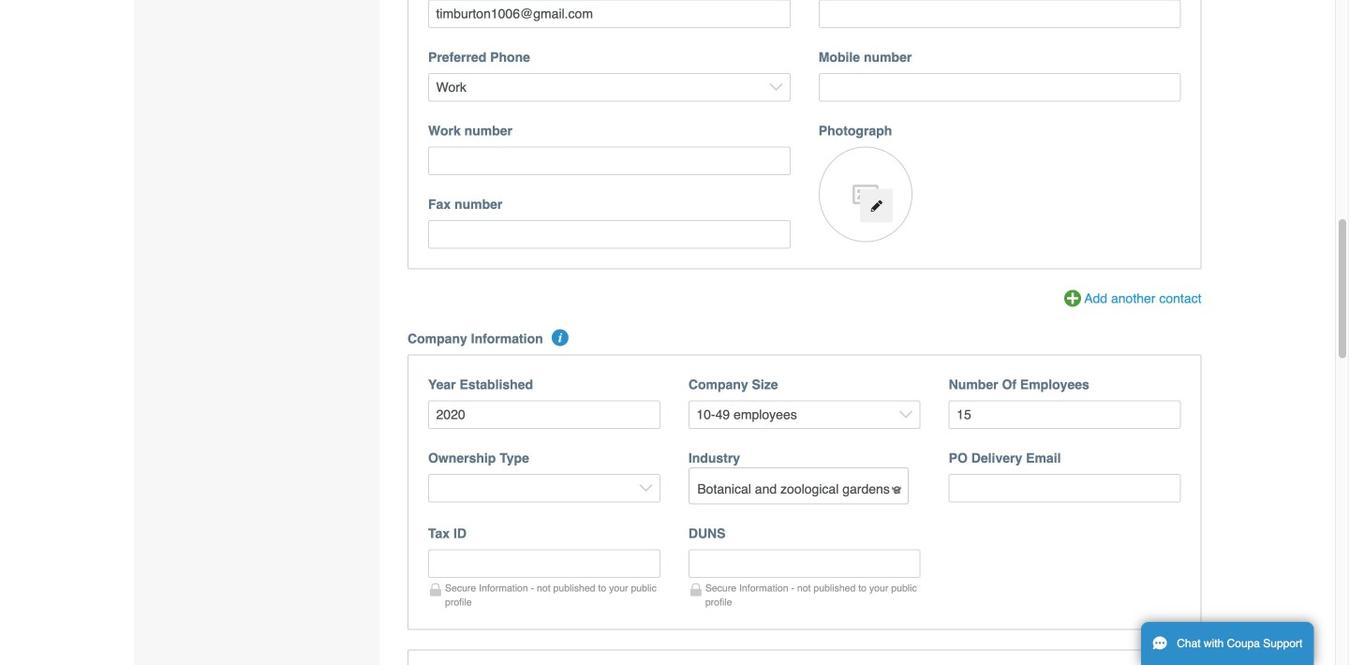 Task type: vqa. For each thing, say whether or not it's contained in the screenshot.
text field
yes



Task type: locate. For each thing, give the bounding box(es) containing it.
change image image
[[870, 200, 883, 213]]

None text field
[[819, 0, 1181, 28], [819, 73, 1181, 102], [428, 147, 791, 175], [428, 220, 791, 249], [949, 400, 1181, 429], [949, 474, 1181, 503], [428, 549, 660, 578], [819, 0, 1181, 28], [819, 73, 1181, 102], [428, 147, 791, 175], [428, 220, 791, 249], [949, 400, 1181, 429], [949, 474, 1181, 503], [428, 549, 660, 578]]

additional information image
[[552, 329, 569, 346]]

None text field
[[428, 0, 791, 28], [428, 400, 660, 429], [689, 549, 921, 578], [428, 0, 791, 28], [428, 400, 660, 429], [689, 549, 921, 578]]

Select an Option text field
[[690, 475, 907, 503]]

photograph image
[[819, 147, 912, 242]]



